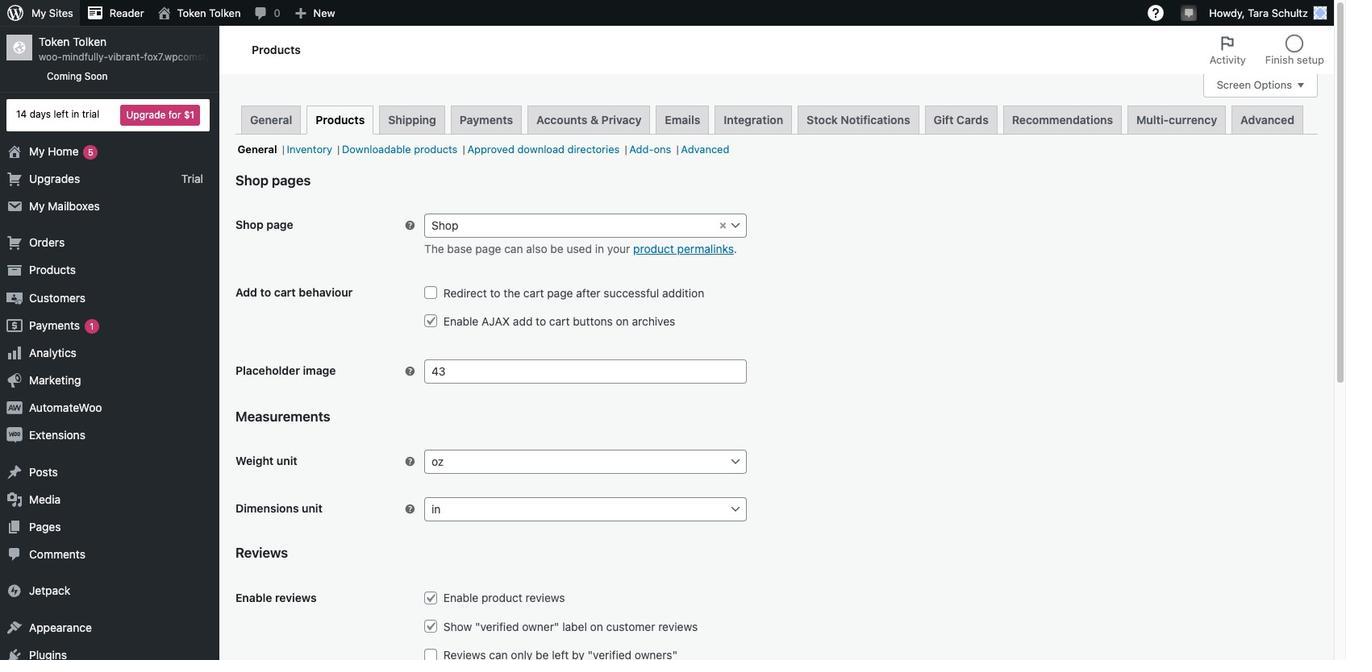 Task type: vqa. For each thing, say whether or not it's contained in the screenshot.
the This field allows you to set the maximum spend (subtotal) allowed when using the coupon. 'ICON'
no



Task type: describe. For each thing, give the bounding box(es) containing it.
pages
[[29, 520, 61, 534]]

weight unit
[[236, 454, 297, 467]]

gift cards
[[934, 113, 989, 126]]

0 vertical spatial page
[[266, 217, 293, 231]]

can
[[504, 242, 523, 255]]

this sets the base page of your shop - this is where your product archive will be. image
[[403, 219, 416, 232]]

currency
[[1169, 113, 1217, 126]]

placeholder
[[236, 363, 300, 377]]

1 vertical spatial advanced
[[681, 142, 729, 155]]

cards
[[957, 113, 989, 126]]

upgrade
[[126, 109, 166, 121]]

show
[[443, 620, 472, 634]]

extensions link
[[0, 422, 219, 450]]

Enable AJAX add to cart buttons on archives checkbox
[[424, 315, 437, 328]]

sites
[[49, 6, 73, 19]]

this is the attachment id, or image url, used for placeholder images in the product catalog. products with no image will use this. image
[[403, 365, 416, 378]]

after
[[576, 286, 601, 300]]

1 horizontal spatial products link
[[307, 105, 374, 134]]

label
[[562, 620, 587, 634]]

image
[[303, 363, 336, 377]]

activity button
[[1200, 26, 1256, 74]]

weight
[[236, 454, 274, 467]]

token for token tolken woo-mindfully-vibrant-fox7.wpcomstaging.com coming soon
[[39, 35, 70, 48]]

Show "verified owner" label on customer reviews checkbox
[[424, 620, 437, 633]]

Enable product reviews checkbox
[[424, 592, 437, 605]]

1 vertical spatial in
[[595, 242, 604, 255]]

main menu navigation
[[0, 26, 253, 661]]

multi-currency link
[[1128, 105, 1226, 133]]

stock
[[807, 113, 838, 126]]

the base page can also be used in your product permalinks .
[[424, 242, 737, 255]]

howdy, tara schultz
[[1209, 6, 1308, 19]]

0 horizontal spatial advanced link
[[679, 140, 732, 157]]

1
[[90, 321, 94, 331]]

this controls what unit you will define weights in. image
[[403, 455, 416, 468]]

also
[[526, 242, 547, 255]]

emails
[[665, 113, 700, 126]]

extensions
[[29, 429, 85, 442]]

stock notifications link
[[798, 105, 919, 133]]

4 | from the left
[[625, 142, 627, 155]]

0 vertical spatial product
[[633, 242, 674, 255]]

Reviews can only be left by "verified owners" checkbox
[[424, 649, 437, 661]]

mailboxes
[[48, 199, 100, 213]]

measurements
[[236, 409, 330, 425]]

your
[[607, 242, 630, 255]]

multi-currency
[[1136, 113, 1217, 126]]

my sites
[[31, 6, 73, 19]]

show "verified owner" label on customer reviews
[[440, 620, 698, 634]]

oz text field
[[425, 451, 746, 473]]

products
[[414, 142, 458, 155]]

token for token tolken
[[177, 6, 206, 19]]

.
[[734, 242, 737, 255]]

owner"
[[522, 620, 559, 634]]

upgrade for $1 button
[[121, 105, 200, 125]]

2 horizontal spatial cart
[[549, 315, 570, 328]]

14 days left in trial
[[16, 108, 99, 120]]

integration link
[[715, 105, 792, 133]]

1 | from the left
[[282, 142, 285, 155]]

&
[[590, 113, 599, 126]]

appearance
[[29, 621, 92, 634]]

1 vertical spatial general link
[[236, 140, 279, 157]]

0 vertical spatial general link
[[241, 105, 301, 133]]

enable reviews
[[236, 591, 317, 605]]

notification image
[[1183, 6, 1196, 19]]

payments link
[[451, 105, 522, 133]]

unit for weight unit
[[277, 454, 297, 467]]

my for my sites
[[31, 6, 46, 19]]

ons
[[654, 142, 671, 155]]

general for general
[[250, 113, 292, 126]]

add to cart behaviour
[[236, 285, 353, 299]]

emails link
[[656, 105, 709, 133]]

for
[[168, 109, 181, 121]]

marketing link
[[0, 367, 219, 395]]

products inside main menu navigation
[[29, 263, 76, 277]]

be
[[550, 242, 564, 255]]

the
[[504, 286, 520, 300]]

redirect
[[443, 286, 487, 300]]

enable product reviews
[[440, 592, 565, 605]]

new link
[[287, 0, 342, 26]]

soon
[[84, 70, 108, 82]]

upgrades
[[29, 172, 80, 185]]

finish setup button
[[1256, 26, 1334, 74]]

general | inventory | downloadable products | approved download directories | add-ons | advanced
[[238, 142, 729, 155]]

pages link
[[0, 514, 219, 541]]

recommendations
[[1012, 113, 1113, 126]]

this controls what unit you will define lengths in. image
[[403, 503, 416, 516]]

shipping
[[388, 113, 436, 126]]

fox7.wpcomstaging.com
[[144, 51, 253, 63]]

general for general | inventory | downloadable products | approved download directories | add-ons | advanced
[[238, 142, 277, 155]]

14
[[16, 108, 27, 120]]

automatewoo link
[[0, 395, 219, 422]]

analytics link
[[0, 339, 219, 367]]

to for the
[[490, 286, 500, 300]]

"verified
[[475, 620, 519, 634]]

screen
[[1217, 79, 1251, 92]]

reader link
[[80, 0, 151, 26]]

reader
[[110, 6, 144, 19]]

payments for payments
[[460, 113, 513, 126]]

in inside text box
[[432, 502, 441, 516]]

Redirect to the cart page after successful addition checkbox
[[424, 286, 437, 299]]

shop up the the
[[432, 218, 458, 232]]

jetpack
[[29, 584, 70, 598]]

the
[[424, 242, 444, 255]]

Placeholder image text field
[[424, 359, 747, 384]]

2 horizontal spatial products
[[316, 113, 365, 126]]

0 vertical spatial on
[[616, 315, 629, 328]]

oz field
[[424, 450, 747, 474]]

privacy
[[601, 113, 642, 126]]

multi-
[[1136, 113, 1169, 126]]



Task type: locate. For each thing, give the bounding box(es) containing it.
screen options
[[1217, 79, 1292, 92]]

download
[[517, 142, 565, 155]]

in inside navigation
[[71, 108, 79, 120]]

token up fox7.wpcomstaging.com
[[177, 6, 206, 19]]

notifications
[[841, 113, 910, 126]]

toolbar navigation
[[0, 0, 1334, 29]]

1 horizontal spatial to
[[490, 286, 500, 300]]

| right inventory link
[[337, 142, 340, 155]]

marketing
[[29, 373, 81, 387]]

0 horizontal spatial products
[[29, 263, 76, 277]]

token up "woo-"
[[39, 35, 70, 48]]

enable for enable ajax add to cart buttons on archives
[[443, 315, 478, 328]]

1 vertical spatial product
[[482, 592, 522, 605]]

ajax
[[482, 315, 510, 328]]

0 vertical spatial token
[[177, 6, 206, 19]]

posts link
[[0, 459, 219, 486]]

finish setup
[[1265, 53, 1324, 66]]

unit for dimensions unit
[[302, 501, 323, 515]]

1 vertical spatial token
[[39, 35, 70, 48]]

page left can at the left top
[[475, 242, 501, 255]]

analytics
[[29, 346, 76, 360]]

2 vertical spatial in
[[432, 502, 441, 516]]

buttons
[[573, 315, 613, 328]]

token
[[177, 6, 206, 19], [39, 35, 70, 48]]

activity
[[1210, 53, 1246, 66]]

enable for enable product reviews
[[443, 592, 478, 605]]

1 vertical spatial unit
[[302, 501, 323, 515]]

product
[[633, 242, 674, 255], [482, 592, 522, 605]]

tara
[[1248, 6, 1269, 19]]

reviews up owner"
[[526, 592, 565, 605]]

enable
[[443, 315, 478, 328], [236, 591, 272, 605], [443, 592, 478, 605]]

days
[[30, 108, 51, 120]]

products link up 1
[[0, 257, 219, 284]]

0 vertical spatial advanced link
[[1232, 105, 1303, 133]]

0 vertical spatial unit
[[277, 454, 297, 467]]

orders link
[[0, 229, 219, 257]]

| left inventory
[[282, 142, 285, 155]]

products link up inventory link
[[307, 105, 374, 134]]

downloadable
[[342, 142, 411, 155]]

cart right the the
[[523, 286, 544, 300]]

reviews
[[275, 591, 317, 605], [526, 592, 565, 605], [658, 620, 698, 634]]

my down "upgrades"
[[29, 199, 45, 213]]

2 vertical spatial my
[[29, 199, 45, 213]]

1 horizontal spatial products
[[252, 42, 301, 56]]

general up inventory link
[[250, 113, 292, 126]]

2 vertical spatial page
[[547, 286, 573, 300]]

0 horizontal spatial tolken
[[73, 35, 107, 48]]

unit right dimensions
[[302, 501, 323, 515]]

tab list
[[1200, 26, 1334, 74]]

recommendations link
[[1003, 105, 1122, 133]]

0 horizontal spatial in
[[71, 108, 79, 120]]

in field
[[424, 497, 747, 522]]

shop page
[[236, 217, 293, 231]]

behaviour
[[299, 285, 353, 299]]

1 horizontal spatial tolken
[[209, 6, 241, 19]]

product up "verified
[[482, 592, 522, 605]]

gift
[[934, 113, 954, 126]]

archives
[[632, 315, 675, 328]]

0 horizontal spatial product
[[482, 592, 522, 605]]

0 vertical spatial payments
[[460, 113, 513, 126]]

| left add-
[[625, 142, 627, 155]]

0 vertical spatial my
[[31, 6, 46, 19]]

$1
[[184, 109, 194, 121]]

redirect to the cart page after successful addition
[[440, 286, 704, 300]]

none field containing ×
[[424, 213, 747, 238]]

tolken left the 0 link
[[209, 6, 241, 19]]

0 vertical spatial tolken
[[209, 6, 241, 19]]

on right buttons
[[616, 315, 629, 328]]

shop for shop page
[[236, 217, 263, 231]]

0 horizontal spatial to
[[260, 285, 271, 299]]

none text field containing ×
[[425, 213, 746, 237]]

0 horizontal spatial on
[[590, 620, 603, 634]]

woo-
[[39, 51, 62, 63]]

2 horizontal spatial to
[[536, 315, 546, 328]]

1 vertical spatial on
[[590, 620, 603, 634]]

in left your
[[595, 242, 604, 255]]

cart right add
[[274, 285, 296, 299]]

schultz
[[1272, 6, 1308, 19]]

trial
[[181, 172, 203, 185]]

5 | from the left
[[676, 142, 679, 155]]

placeholder image
[[236, 363, 336, 377]]

shop down shop pages
[[236, 217, 263, 231]]

approved download directories link
[[465, 140, 622, 157]]

my sites link
[[0, 0, 80, 26]]

advanced link down screen options dropdown button
[[1232, 105, 1303, 133]]

orders
[[29, 236, 65, 249]]

enable down the redirect
[[443, 315, 478, 328]]

base
[[447, 242, 472, 255]]

enable down reviews
[[236, 591, 272, 605]]

1 vertical spatial my
[[29, 144, 45, 158]]

0 vertical spatial advanced
[[1241, 113, 1295, 126]]

None text field
[[425, 213, 746, 237]]

1 horizontal spatial product
[[633, 242, 674, 255]]

customer
[[606, 620, 655, 634]]

page down shop pages
[[266, 217, 293, 231]]

products up inventory link
[[316, 113, 365, 126]]

unit right weight
[[277, 454, 297, 467]]

advanced
[[1241, 113, 1295, 126], [681, 142, 729, 155]]

pages
[[272, 172, 311, 188]]

2 vertical spatial products
[[29, 263, 76, 277]]

my left home
[[29, 144, 45, 158]]

5
[[88, 146, 93, 157]]

token tolken woo-mindfully-vibrant-fox7.wpcomstaging.com coming soon
[[39, 35, 253, 82]]

products down 0
[[252, 42, 301, 56]]

addition
[[662, 286, 704, 300]]

1 horizontal spatial in
[[432, 502, 441, 516]]

0 horizontal spatial cart
[[274, 285, 296, 299]]

0 vertical spatial in
[[71, 108, 79, 120]]

setup
[[1297, 53, 1324, 66]]

0 horizontal spatial products link
[[0, 257, 219, 284]]

general up shop pages
[[238, 142, 277, 155]]

0 horizontal spatial page
[[266, 217, 293, 231]]

in text field
[[425, 498, 746, 521]]

in right this controls what unit you will define lengths in. icon
[[432, 502, 441, 516]]

general link up shop pages
[[236, 140, 279, 157]]

0 horizontal spatial unit
[[277, 454, 297, 467]]

my mailboxes
[[29, 199, 100, 213]]

products
[[252, 42, 301, 56], [316, 113, 365, 126], [29, 263, 76, 277]]

0 vertical spatial products link
[[307, 105, 374, 134]]

1 horizontal spatial unit
[[302, 501, 323, 515]]

0 link
[[247, 0, 287, 26]]

comments
[[29, 548, 85, 562]]

0
[[274, 6, 280, 19]]

None field
[[424, 213, 747, 238]]

media link
[[0, 486, 219, 514]]

products link inside main menu navigation
[[0, 257, 219, 284]]

add-
[[629, 142, 654, 155]]

1 vertical spatial payments
[[29, 318, 80, 332]]

customers link
[[0, 284, 219, 312]]

appearance link
[[0, 614, 219, 642]]

0 vertical spatial products
[[252, 42, 301, 56]]

| left approved
[[463, 142, 465, 155]]

2 | from the left
[[337, 142, 340, 155]]

page
[[266, 217, 293, 231], [475, 242, 501, 255], [547, 286, 573, 300]]

shop for shop pages
[[236, 172, 269, 188]]

products up customers
[[29, 263, 76, 277]]

1 horizontal spatial reviews
[[526, 592, 565, 605]]

my for my mailboxes
[[29, 199, 45, 213]]

accounts
[[536, 113, 587, 126]]

0 horizontal spatial advanced
[[681, 142, 729, 155]]

token inside the toolbar navigation
[[177, 6, 206, 19]]

on
[[616, 315, 629, 328], [590, 620, 603, 634]]

shop left "pages"
[[236, 172, 269, 188]]

tolken up mindfully-
[[73, 35, 107, 48]]

enable for enable reviews
[[236, 591, 272, 605]]

3 | from the left
[[463, 142, 465, 155]]

1 vertical spatial page
[[475, 242, 501, 255]]

enable ajax add to cart buttons on archives
[[440, 315, 675, 328]]

general link up inventory link
[[241, 105, 301, 133]]

gift cards link
[[925, 105, 998, 133]]

1 vertical spatial general
[[238, 142, 277, 155]]

| right the ons
[[676, 142, 679, 155]]

product right your
[[633, 242, 674, 255]]

coming
[[47, 70, 82, 82]]

2 horizontal spatial reviews
[[658, 620, 698, 634]]

in right left
[[71, 108, 79, 120]]

tolken inside the toolbar navigation
[[209, 6, 241, 19]]

payments up general | inventory | downloadable products | approved download directories | add-ons | advanced on the top of the page
[[460, 113, 513, 126]]

my
[[31, 6, 46, 19], [29, 144, 45, 158], [29, 199, 45, 213]]

0 vertical spatial general
[[250, 113, 292, 126]]

payments inside main menu navigation
[[29, 318, 80, 332]]

inventory link
[[285, 140, 334, 157]]

tolken
[[209, 6, 241, 19], [73, 35, 107, 48]]

reviews right customer
[[658, 620, 698, 634]]

1 vertical spatial products link
[[0, 257, 219, 284]]

1 vertical spatial products
[[316, 113, 365, 126]]

2 horizontal spatial page
[[547, 286, 573, 300]]

reviews down reviews
[[275, 591, 317, 605]]

1 vertical spatial tolken
[[73, 35, 107, 48]]

dimensions
[[236, 501, 299, 515]]

1 vertical spatial advanced link
[[679, 140, 732, 157]]

new
[[313, 6, 335, 19]]

1 horizontal spatial payments
[[460, 113, 513, 126]]

tolken for token tolken
[[209, 6, 241, 19]]

howdy,
[[1209, 6, 1245, 19]]

tab list containing activity
[[1200, 26, 1334, 74]]

token inside token tolken woo-mindfully-vibrant-fox7.wpcomstaging.com coming soon
[[39, 35, 70, 48]]

1 horizontal spatial advanced
[[1241, 113, 1295, 126]]

general link
[[241, 105, 301, 133], [236, 140, 279, 157]]

cart down 'redirect to the cart page after successful addition' on the top of page
[[549, 315, 570, 328]]

my left sites
[[31, 6, 46, 19]]

1 horizontal spatial page
[[475, 242, 501, 255]]

add-ons link
[[627, 140, 673, 157]]

advanced down emails
[[681, 142, 729, 155]]

automatewoo
[[29, 401, 102, 415]]

jetpack link
[[0, 578, 219, 605]]

payments for payments 1
[[29, 318, 80, 332]]

payments up analytics
[[29, 318, 80, 332]]

enable up show
[[443, 592, 478, 605]]

1 horizontal spatial on
[[616, 315, 629, 328]]

my inside the toolbar navigation
[[31, 6, 46, 19]]

advanced inside 'advanced' link
[[1241, 113, 1295, 126]]

to for cart
[[260, 285, 271, 299]]

my for my home 5
[[29, 144, 45, 158]]

0 horizontal spatial payments
[[29, 318, 80, 332]]

advanced link down emails
[[679, 140, 732, 157]]

mindfully-
[[62, 51, 108, 63]]

payments 1
[[29, 318, 94, 332]]

page left after
[[547, 286, 573, 300]]

1 horizontal spatial advanced link
[[1232, 105, 1303, 133]]

unit
[[277, 454, 297, 467], [302, 501, 323, 515]]

0 horizontal spatial token
[[39, 35, 70, 48]]

upgrade for $1
[[126, 109, 194, 121]]

1 horizontal spatial cart
[[523, 286, 544, 300]]

tolken for token tolken woo-mindfully-vibrant-fox7.wpcomstaging.com coming soon
[[73, 35, 107, 48]]

reviews
[[236, 546, 288, 562]]

comments link
[[0, 541, 219, 569]]

oz
[[432, 455, 444, 468]]

options
[[1254, 79, 1292, 92]]

0 horizontal spatial reviews
[[275, 591, 317, 605]]

1 horizontal spatial token
[[177, 6, 206, 19]]

general inside 'link'
[[250, 113, 292, 126]]

advanced down screen options dropdown button
[[1241, 113, 1295, 126]]

on right label
[[590, 620, 603, 634]]

approved
[[467, 142, 514, 155]]

2 horizontal spatial in
[[595, 242, 604, 255]]

tolken inside token tolken woo-mindfully-vibrant-fox7.wpcomstaging.com coming soon
[[73, 35, 107, 48]]

shipping link
[[379, 105, 445, 133]]



